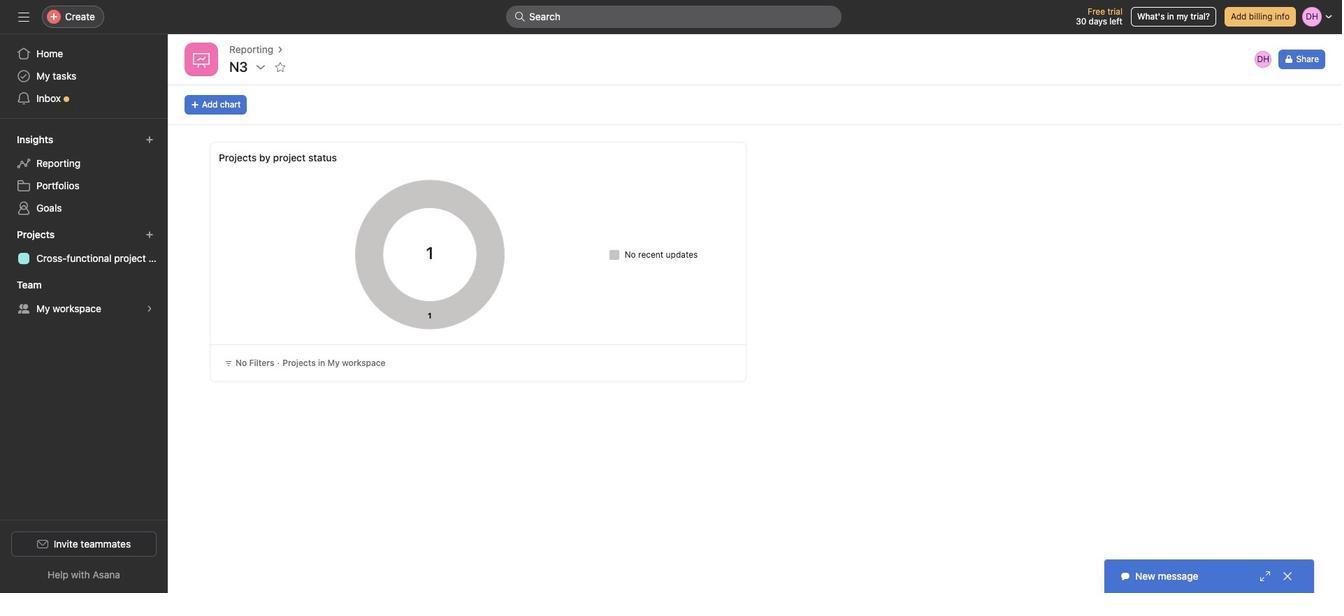 Task type: locate. For each thing, give the bounding box(es) containing it.
prominent image
[[514, 11, 526, 22]]

report image
[[193, 51, 210, 68]]

global element
[[0, 34, 168, 118]]

add to starred image
[[274, 62, 286, 73]]

insights element
[[0, 127, 168, 222]]

new project or portfolio image
[[145, 231, 154, 239]]

show options image
[[255, 62, 266, 73]]

list box
[[506, 6, 842, 28]]

new insights image
[[145, 136, 154, 144]]

see details, my workspace image
[[145, 305, 154, 313]]



Task type: describe. For each thing, give the bounding box(es) containing it.
teams element
[[0, 273, 168, 323]]

expand new message image
[[1260, 571, 1271, 582]]

close image
[[1282, 571, 1293, 582]]

hide sidebar image
[[18, 11, 29, 22]]

dh image
[[1257, 51, 1270, 68]]

projects element
[[0, 222, 168, 273]]



Task type: vqa. For each thing, say whether or not it's contained in the screenshot.
prominent icon
yes



